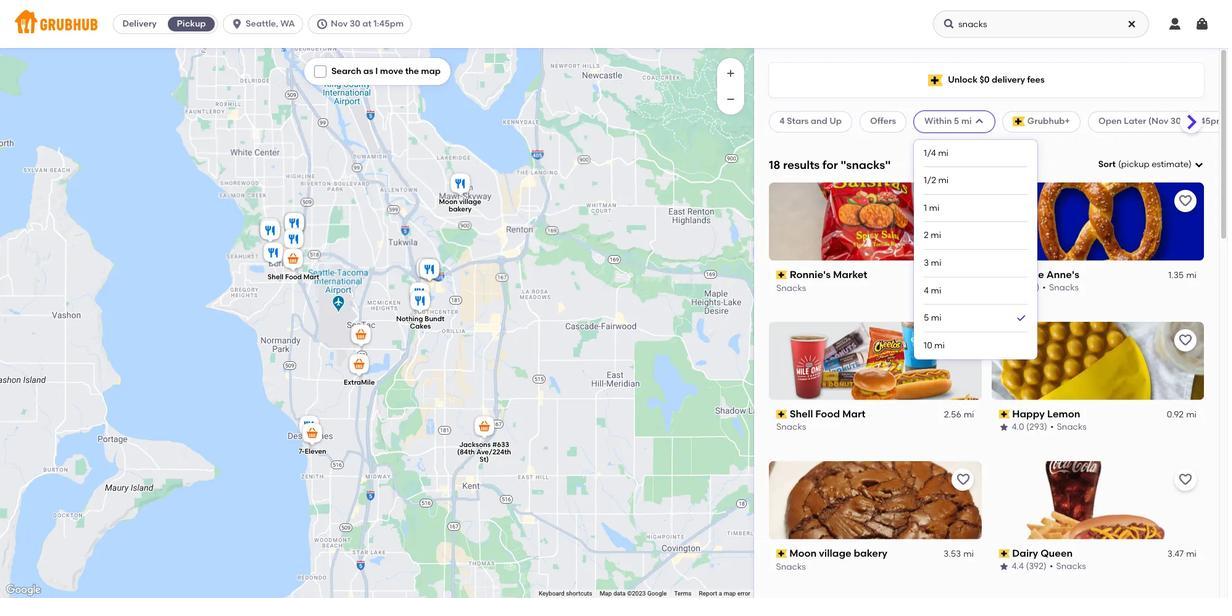 Task type: describe. For each thing, give the bounding box(es) containing it.
mi for 3.53 mi
[[964, 549, 974, 560]]

0 vertical spatial •
[[1043, 283, 1046, 293]]

mi for 4 mi
[[931, 285, 941, 296]]

within 5 mi
[[925, 116, 972, 127]]

dairy
[[1012, 548, 1038, 559]]

grubhub plus flag logo image for grubhub+
[[1013, 117, 1025, 127]]

5 inside 5 mi option
[[924, 313, 929, 324]]

save this restaurant image for happy lemon
[[1178, 333, 1193, 348]]

1:45pm)
[[1194, 116, 1228, 127]]

auntie
[[1012, 269, 1044, 281]]

save this restaurant button for auntie anne's
[[1174, 190, 1197, 212]]

1 vertical spatial mart
[[842, 408, 866, 420]]

as
[[363, 66, 373, 77]]

wa
[[280, 19, 295, 29]]

• snacks for dairy queen
[[1050, 562, 1086, 572]]

report a map error link
[[699, 591, 750, 597]]

• for lemon
[[1050, 422, 1054, 433]]

report
[[699, 591, 717, 597]]

1 vertical spatial bakery
[[854, 548, 888, 559]]

a
[[719, 591, 722, 597]]

subscription pass image for moon village bakery
[[776, 550, 787, 558]]

nothing bundt cakes
[[396, 315, 445, 331]]

2 mi
[[924, 230, 941, 241]]

#633
[[492, 441, 509, 449]]

svg image right svg image
[[1195, 17, 1210, 31]]

save this restaurant image for ronnie's market
[[956, 194, 970, 208]]

1 vertical spatial village
[[819, 548, 852, 559]]

4.0
[[1012, 422, 1024, 433]]

mi for 3 mi
[[931, 258, 941, 268]]

cakes
[[410, 323, 431, 331]]

dairy queen image
[[257, 217, 282, 244]]

nothing
[[396, 315, 423, 323]]

(31) • snacks
[[1025, 283, 1079, 293]]

results
[[783, 158, 820, 172]]

mi for 2 mi
[[931, 230, 941, 241]]

10
[[924, 341, 932, 351]]

0 vertical spatial map
[[421, 66, 441, 77]]

ronnie's market logo image
[[769, 183, 982, 261]]

pickup button
[[165, 14, 217, 34]]

2
[[924, 230, 929, 241]]

moon village bakery image
[[448, 172, 473, 199]]

auntie anne's image
[[417, 257, 442, 285]]

1/2 mi
[[924, 175, 949, 186]]

mi for 5 mi
[[931, 313, 942, 324]]

mi for 3.47 mi
[[1186, 549, 1197, 560]]

save this restaurant button for moon village bakery
[[952, 469, 974, 491]]

google
[[647, 591, 667, 597]]

2.56 mi
[[944, 410, 974, 420]]

auntie anne's
[[1012, 269, 1079, 281]]

delivery
[[992, 75, 1025, 85]]

within
[[925, 116, 952, 127]]

report a map error
[[699, 591, 750, 597]]

(84th
[[457, 448, 475, 456]]

svg image up unlock
[[943, 18, 955, 30]]

jacksons
[[459, 441, 491, 449]]

30 inside button
[[350, 19, 360, 29]]

map data ©2023 google
[[600, 591, 667, 597]]

keyboard
[[539, 591, 565, 597]]

open
[[1099, 116, 1122, 127]]

svg image inside 'nov 30 at 1:45pm' button
[[316, 18, 328, 30]]

1
[[924, 203, 927, 213]]

happy
[[1012, 408, 1045, 420]]

data
[[613, 591, 626, 597]]

1 vertical spatial at
[[1183, 116, 1192, 127]]

bakery inside moon village bakery
[[449, 205, 472, 213]]

save this restaurant button for dairy queen
[[1174, 469, 1197, 491]]

"snacks"
[[841, 158, 891, 172]]

eleven
[[305, 448, 326, 456]]

7-eleven
[[299, 448, 326, 456]]

mawadda cafe image
[[282, 211, 307, 238]]

1 vertical spatial shell food mart
[[790, 408, 866, 420]]

stars
[[787, 116, 809, 127]]

extramile image
[[347, 352, 372, 380]]

• snacks for happy lemon
[[1050, 422, 1087, 433]]

7-
[[299, 448, 305, 456]]

(392)
[[1026, 562, 1047, 572]]

1 horizontal spatial 5
[[954, 116, 959, 127]]

save this restaurant image for dairy queen
[[1178, 472, 1193, 487]]

ronnie's market
[[790, 269, 867, 281]]

royce' washington - westfield southcenter mall image
[[417, 257, 442, 285]]

seattle, wa button
[[223, 14, 308, 34]]

bundt
[[425, 315, 445, 323]]

Search for food, convenience, alcohol... search field
[[933, 10, 1149, 38]]

4 mi
[[924, 285, 941, 296]]

subscription pass image for happy lemon
[[999, 410, 1010, 419]]

nov 30 at 1:45pm
[[331, 19, 404, 29]]

st)
[[480, 456, 489, 464]]

moon inside moon village bakery
[[439, 198, 458, 206]]

delivery
[[122, 19, 157, 29]]

3.53 mi
[[944, 549, 974, 560]]

3.11
[[948, 270, 961, 281]]

shell inside map region
[[268, 273, 283, 281]]

auntie anne's logo image
[[991, 183, 1204, 261]]

none field containing sort
[[1098, 159, 1204, 171]]

mart inside map region
[[304, 273, 319, 281]]

seattle, wa
[[246, 19, 295, 29]]

map
[[600, 591, 612, 597]]

3.47
[[1167, 549, 1184, 560]]

1:45pm
[[374, 19, 404, 29]]

©2023
[[627, 591, 646, 597]]

terms
[[674, 591, 692, 597]]

1 horizontal spatial moon village bakery
[[790, 548, 888, 559]]

3.53
[[944, 549, 961, 560]]

search
[[331, 66, 361, 77]]

1.35 mi
[[1168, 270, 1197, 281]]

minus icon image
[[725, 93, 737, 106]]



Task type: locate. For each thing, give the bounding box(es) containing it.
4 left the stars
[[779, 116, 785, 127]]

save this restaurant button
[[952, 190, 974, 212], [1174, 190, 1197, 212], [1174, 329, 1197, 352], [952, 469, 974, 491], [1174, 469, 1197, 491]]

mi right 3.47
[[1186, 549, 1197, 560]]

moon village bakery logo image
[[769, 461, 982, 540]]

sort ( pickup estimate )
[[1098, 159, 1192, 170]]

village
[[459, 198, 481, 206], [819, 548, 852, 559]]

food inside map region
[[285, 273, 302, 281]]

1 vertical spatial moon village bakery
[[790, 548, 888, 559]]

move
[[380, 66, 403, 77]]

at left 1:45pm
[[362, 19, 372, 29]]

1 horizontal spatial village
[[819, 548, 852, 559]]

1 save this restaurant image from the top
[[1178, 333, 1193, 348]]

search as i move the map
[[331, 66, 441, 77]]

18 results for "snacks"
[[769, 158, 891, 172]]

0 vertical spatial star icon image
[[999, 423, 1009, 433]]

map right the
[[421, 66, 441, 77]]

4 for 4 mi
[[924, 285, 929, 296]]

1/4 mi
[[924, 148, 949, 158]]

bakery down moon village bakery image in the left top of the page
[[449, 205, 472, 213]]

i
[[375, 66, 378, 77]]

0 vertical spatial moon village bakery
[[439, 198, 481, 213]]

mi right 3.11
[[964, 270, 974, 281]]

0 vertical spatial mart
[[304, 273, 319, 281]]

(31)
[[1025, 283, 1040, 293]]

check icon image
[[1015, 312, 1028, 325]]

shell food mart logo image
[[769, 322, 982, 400]]

1 vertical spatial •
[[1050, 422, 1054, 433]]

happy lemon
[[1012, 408, 1080, 420]]

star icon image left 4.4
[[999, 562, 1009, 572]]

0 horizontal spatial 30
[[350, 19, 360, 29]]

mart down shell food mart logo
[[842, 408, 866, 420]]

svg image left svg image
[[1127, 19, 1137, 29]]

• down happy lemon
[[1050, 422, 1054, 433]]

grubhub plus flag logo image left grubhub+
[[1013, 117, 1025, 127]]

2 subscription pass image from the left
[[999, 410, 1010, 419]]

mi for 1 mi
[[929, 203, 940, 213]]

mi inside option
[[931, 313, 942, 324]]

5
[[954, 116, 959, 127], [924, 313, 929, 324]]

0 vertical spatial shell
[[268, 273, 283, 281]]

0 horizontal spatial 5
[[924, 313, 929, 324]]

1 vertical spatial 5
[[924, 313, 929, 324]]

(
[[1118, 159, 1121, 170]]

mi right 1.35
[[1186, 270, 1197, 281]]

marina market & deli image
[[297, 414, 322, 441]]

snacks
[[776, 283, 806, 293], [1049, 283, 1079, 293], [776, 422, 806, 433], [1057, 422, 1087, 433], [776, 562, 806, 572], [1056, 562, 1086, 572]]

1 vertical spatial map
[[724, 591, 736, 597]]

svg image right within 5 mi
[[974, 117, 984, 127]]

jacksons #633 (84th ave/224th st)
[[457, 441, 511, 464]]

• for queen
[[1050, 562, 1053, 572]]

subscription pass image for auntie anne's
[[999, 271, 1010, 280]]

1 star icon image from the top
[[999, 423, 1009, 433]]

subscription pass image for dairy queen
[[999, 550, 1010, 558]]

0 horizontal spatial grubhub plus flag logo image
[[928, 74, 943, 86]]

0 horizontal spatial shell food mart
[[268, 273, 319, 281]]

4
[[779, 116, 785, 127], [924, 285, 929, 296]]

0 vertical spatial save this restaurant image
[[1178, 333, 1193, 348]]

grubhub plus flag logo image for unlock $0 delivery fees
[[928, 74, 943, 86]]

mi for 0.92 mi
[[1186, 410, 1197, 420]]

happy lemon logo image
[[991, 322, 1204, 400]]

dairy queen logo image
[[991, 461, 1204, 540]]

pickup
[[177, 19, 206, 29]]

1 vertical spatial • snacks
[[1050, 562, 1086, 572]]

subscription pass image for ronnie's market
[[776, 271, 787, 280]]

svg image right )
[[1194, 160, 1204, 170]]

save this restaurant image
[[1178, 333, 1193, 348], [1178, 472, 1193, 487]]

30 right "nov"
[[350, 19, 360, 29]]

mi right the 0.92
[[1186, 410, 1197, 420]]

dairy queen
[[1012, 548, 1073, 559]]

ave/224th
[[476, 448, 511, 456]]

mi right 2
[[931, 230, 941, 241]]

2 save this restaurant image from the top
[[1178, 472, 1193, 487]]

$0
[[980, 75, 990, 85]]

happy lemon image
[[407, 281, 432, 308]]

1/2
[[924, 175, 936, 186]]

map region
[[0, 0, 907, 599]]

mi up 10 mi
[[931, 313, 942, 324]]

30
[[350, 19, 360, 29], [1171, 116, 1181, 127]]

and
[[811, 116, 828, 127]]

anne's
[[1047, 269, 1079, 281]]

0 vertical spatial village
[[459, 198, 481, 206]]

0 vertical spatial food
[[285, 273, 302, 281]]

bakery down moon village bakery logo
[[854, 548, 888, 559]]

0 horizontal spatial moon village bakery
[[439, 198, 481, 213]]

mi right the within
[[961, 116, 972, 127]]

grubhub plus flag logo image
[[928, 74, 943, 86], [1013, 117, 1025, 127]]

• snacks down lemon
[[1050, 422, 1087, 433]]

0 vertical spatial bakery
[[449, 205, 472, 213]]

0 vertical spatial • snacks
[[1050, 422, 1087, 433]]

svg image
[[1168, 17, 1182, 31]]

map right a
[[724, 591, 736, 597]]

5 right the within
[[954, 116, 959, 127]]

4.4 (392)
[[1012, 562, 1047, 572]]

google image
[[3, 583, 44, 599]]

svg image
[[1195, 17, 1210, 31], [231, 18, 243, 30], [316, 18, 328, 30], [943, 18, 955, 30], [1127, 19, 1137, 29], [974, 117, 984, 127], [1194, 160, 1204, 170]]

mi down 3 mi
[[931, 285, 941, 296]]

subscription pass image
[[776, 271, 787, 280], [999, 271, 1010, 280], [776, 550, 787, 558], [999, 550, 1010, 558]]

mi right the 3.53
[[964, 549, 974, 560]]

2 vertical spatial •
[[1050, 562, 1053, 572]]

sort
[[1098, 159, 1116, 170]]

unlock
[[948, 75, 978, 85]]

svg image left seattle,
[[231, 18, 243, 30]]

star icon image
[[999, 423, 1009, 433], [999, 562, 1009, 572]]

later
[[1124, 116, 1146, 127]]

mi right 10
[[934, 341, 945, 351]]

None field
[[1098, 159, 1204, 171]]

2.56
[[944, 410, 961, 420]]

nov 30 at 1:45pm button
[[308, 14, 417, 34]]

pierro bakery image
[[281, 227, 306, 254]]

market
[[833, 269, 867, 281]]

•
[[1043, 283, 1046, 293], [1050, 422, 1054, 433], [1050, 562, 1053, 572]]

0 horizontal spatial 4
[[779, 116, 785, 127]]

3 mi
[[924, 258, 941, 268]]

0 vertical spatial 5
[[954, 116, 959, 127]]

jamba image
[[414, 257, 439, 284]]

1 horizontal spatial at
[[1183, 116, 1192, 127]]

0 vertical spatial 4
[[779, 116, 785, 127]]

star icon image left 4.0
[[999, 423, 1009, 433]]

shell food mart inside map region
[[268, 273, 319, 281]]

seattle,
[[246, 19, 278, 29]]

1 mi
[[924, 203, 940, 213]]

30 right (nov on the top
[[1171, 116, 1181, 127]]

mi right 2.56
[[964, 410, 974, 420]]

0 horizontal spatial subscription pass image
[[776, 410, 787, 419]]

at inside button
[[362, 19, 372, 29]]

moon village bakery inside map region
[[439, 198, 481, 213]]

• snacks down queen
[[1050, 562, 1086, 572]]

4 inside list box
[[924, 285, 929, 296]]

0 horizontal spatial map
[[421, 66, 441, 77]]

star icon image for happy lemon
[[999, 423, 1009, 433]]

7 eleven image
[[300, 422, 325, 449]]

0 vertical spatial moon
[[439, 198, 458, 206]]

mi right 1
[[929, 203, 940, 213]]

0 horizontal spatial village
[[459, 198, 481, 206]]

pickup
[[1121, 159, 1150, 170]]

moon
[[439, 198, 458, 206], [790, 548, 817, 559]]

save this restaurant button for ronnie's market
[[952, 190, 974, 212]]

at left the 1:45pm)
[[1183, 116, 1192, 127]]

nothing bundt cakes image
[[408, 289, 433, 316]]

shell food mart image
[[281, 247, 305, 274]]

(293)
[[1026, 422, 1047, 433]]

4.4
[[1012, 562, 1024, 572]]

grubhub+
[[1027, 116, 1070, 127]]

subscription pass image for shell food mart
[[776, 410, 787, 419]]

1 horizontal spatial 4
[[924, 285, 929, 296]]

estimate
[[1152, 159, 1189, 170]]

1 horizontal spatial moon
[[790, 548, 817, 559]]

0 horizontal spatial at
[[362, 19, 372, 29]]

nov
[[331, 19, 348, 29]]

2 star icon image from the top
[[999, 562, 1009, 572]]

1 subscription pass image from the left
[[776, 410, 787, 419]]

save this restaurant image for moon village bakery
[[956, 472, 970, 487]]

1 vertical spatial 30
[[1171, 116, 1181, 127]]

keyboard shortcuts
[[539, 591, 592, 597]]

1 horizontal spatial map
[[724, 591, 736, 597]]

1 horizontal spatial shell
[[790, 408, 813, 420]]

1 vertical spatial moon
[[790, 548, 817, 559]]

the
[[405, 66, 419, 77]]

1 vertical spatial shell
[[790, 408, 813, 420]]

fees
[[1027, 75, 1045, 85]]

1 vertical spatial save this restaurant image
[[1178, 472, 1193, 487]]

mi for 1.35 mi
[[1186, 270, 1197, 281]]

1/4
[[924, 148, 936, 158]]

svg image inside seattle, wa button
[[231, 18, 243, 30]]

5 mi
[[924, 313, 942, 324]]

4 stars and up
[[779, 116, 842, 127]]

mi right the 1/2
[[938, 175, 949, 186]]

1 horizontal spatial food
[[815, 408, 840, 420]]

list box containing 1/4 mi
[[924, 140, 1028, 360]]

(nov
[[1148, 116, 1169, 127]]

0 vertical spatial grubhub plus flag logo image
[[928, 74, 943, 86]]

1 horizontal spatial subscription pass image
[[999, 410, 1010, 419]]

0 horizontal spatial bakery
[[449, 205, 472, 213]]

1 horizontal spatial grubhub plus flag logo image
[[1013, 117, 1025, 127]]

mi right 3
[[931, 258, 941, 268]]

3.11 mi
[[948, 270, 974, 281]]

unlock $0 delivery fees
[[948, 75, 1045, 85]]

mart down the pierro bakery icon
[[304, 273, 319, 281]]

queen
[[1041, 548, 1073, 559]]

error
[[737, 591, 750, 597]]

0 horizontal spatial shell
[[268, 273, 283, 281]]

delivery button
[[114, 14, 165, 34]]

4.0 (293)
[[1012, 422, 1047, 433]]

10 mi
[[924, 341, 945, 351]]

1 vertical spatial food
[[815, 408, 840, 420]]

1 horizontal spatial bakery
[[854, 548, 888, 559]]

sea tac marathon image
[[349, 323, 373, 350]]

1 vertical spatial 4
[[924, 285, 929, 296]]

shortcuts
[[566, 591, 592, 597]]

mi for 3.11 mi
[[964, 270, 974, 281]]

1.35
[[1168, 270, 1184, 281]]

keyboard shortcuts button
[[539, 590, 592, 599]]

svg image left "nov"
[[316, 18, 328, 30]]

1 vertical spatial star icon image
[[999, 562, 1009, 572]]

mi for 10 mi
[[934, 341, 945, 351]]

terms link
[[674, 591, 692, 597]]

1 horizontal spatial shell food mart
[[790, 408, 866, 420]]

1 horizontal spatial 30
[[1171, 116, 1181, 127]]

0 vertical spatial shell food mart
[[268, 273, 319, 281]]

mi for 1/2 mi
[[938, 175, 949, 186]]

1 vertical spatial grubhub plus flag logo image
[[1013, 117, 1025, 127]]

mi
[[961, 116, 972, 127], [938, 148, 949, 158], [938, 175, 949, 186], [929, 203, 940, 213], [931, 230, 941, 241], [931, 258, 941, 268], [964, 270, 974, 281], [1186, 270, 1197, 281], [931, 285, 941, 296], [931, 313, 942, 324], [934, 341, 945, 351], [964, 410, 974, 420], [1186, 410, 1197, 420], [964, 549, 974, 560], [1186, 549, 1197, 560]]

mi right "1/4"
[[938, 148, 949, 158]]

0 vertical spatial at
[[362, 19, 372, 29]]

for
[[823, 158, 838, 172]]

5 up 10
[[924, 313, 929, 324]]

4 down 3
[[924, 285, 929, 296]]

0 horizontal spatial moon
[[439, 198, 458, 206]]

• right (31)
[[1043, 283, 1046, 293]]

up
[[830, 116, 842, 127]]

ronnie's market image
[[261, 241, 286, 268]]

• down queen
[[1050, 562, 1053, 572]]

grubhub plus flag logo image left unlock
[[928, 74, 943, 86]]

star icon image for dairy queen
[[999, 562, 1009, 572]]

4 for 4 stars and up
[[779, 116, 785, 127]]

moon village bakery
[[439, 198, 481, 213], [790, 548, 888, 559]]

save this restaurant button for happy lemon
[[1174, 329, 1197, 352]]

antojitos michalisco 1st ave image
[[282, 211, 307, 238]]

main navigation navigation
[[0, 0, 1228, 48]]

tacos el hass image
[[258, 218, 283, 246]]

3.47 mi
[[1167, 549, 1197, 560]]

extramile
[[344, 379, 375, 387]]

0 horizontal spatial mart
[[304, 273, 319, 281]]

save this restaurant image
[[956, 194, 970, 208], [1178, 194, 1193, 208], [956, 472, 970, 487]]

subscription pass image
[[776, 410, 787, 419], [999, 410, 1010, 419]]

jacksons #633 (84th ave/224th st) image
[[472, 415, 497, 442]]

18
[[769, 158, 780, 172]]

list box
[[924, 140, 1028, 360]]

0.92 mi
[[1167, 410, 1197, 420]]

save this restaurant image for auntie anne's
[[1178, 194, 1193, 208]]

0 vertical spatial 30
[[350, 19, 360, 29]]

mi for 1/4 mi
[[938, 148, 949, 158]]

plus icon image
[[725, 67, 737, 80]]

village inside moon village bakery
[[459, 198, 481, 206]]

offers
[[870, 116, 896, 127]]

mi for 2.56 mi
[[964, 410, 974, 420]]

shell
[[268, 273, 283, 281], [790, 408, 813, 420]]

open later (nov 30 at 1:45pm)
[[1099, 116, 1228, 127]]

)
[[1189, 159, 1192, 170]]

0 horizontal spatial food
[[285, 273, 302, 281]]

5 mi option
[[924, 305, 1028, 333]]

1 horizontal spatial mart
[[842, 408, 866, 420]]



Task type: vqa. For each thing, say whether or not it's contained in the screenshot.
Moon
yes



